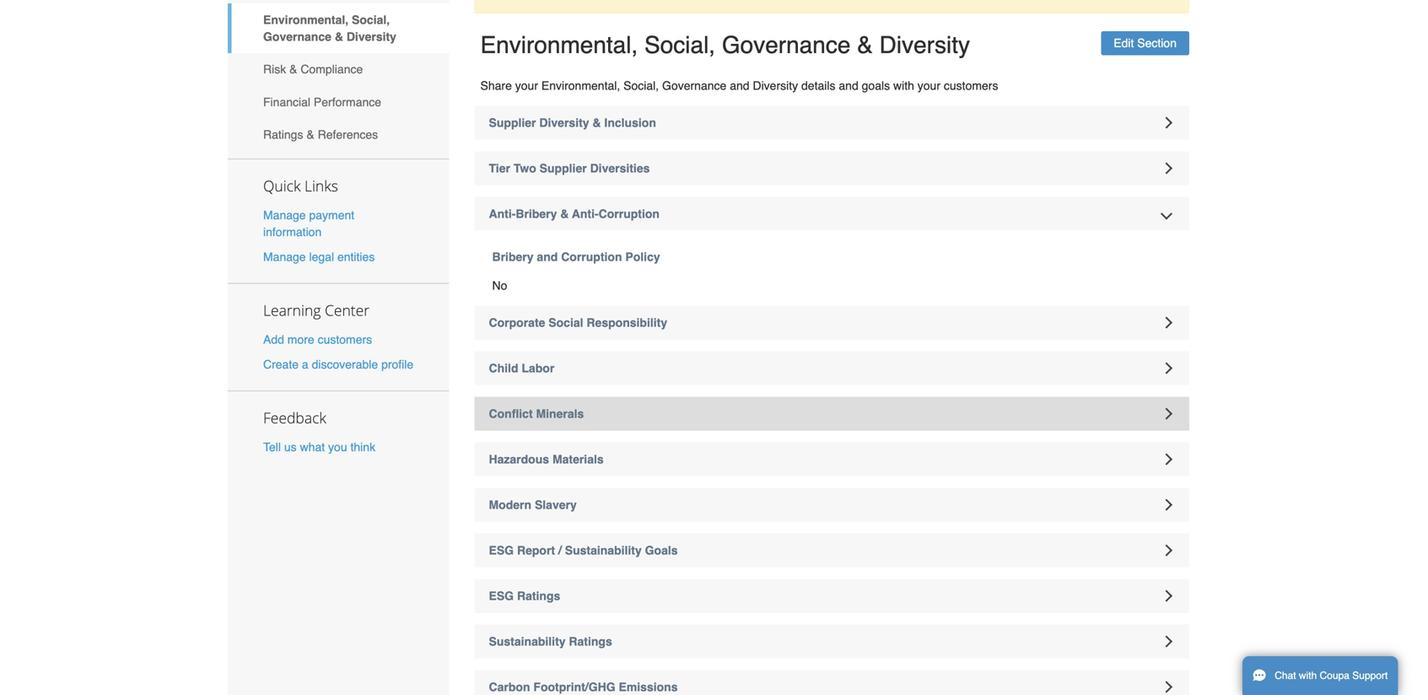 Task type: vqa. For each thing, say whether or not it's contained in the screenshot.
Conflict Minerals
yes



Task type: describe. For each thing, give the bounding box(es) containing it.
tell us what you think button
[[263, 439, 376, 455]]

social, inside environmental, social, governance & diversity link
[[352, 13, 390, 27]]

carbon
[[489, 680, 530, 694]]

2 vertical spatial environmental,
[[542, 79, 620, 92]]

conflict minerals button
[[475, 397, 1190, 431]]

add more customers link
[[263, 333, 372, 346]]

supplier diversity & inclusion
[[489, 116, 656, 130]]

1 vertical spatial bribery
[[492, 250, 534, 264]]

supplier inside dropdown button
[[489, 116, 536, 130]]

hazardous materials
[[489, 453, 604, 466]]

2 vertical spatial social,
[[624, 79, 659, 92]]

information
[[263, 225, 322, 239]]

report
[[517, 544, 555, 557]]

environmental, inside the environmental, social, governance & diversity
[[263, 13, 349, 27]]

add more customers
[[263, 333, 372, 346]]

carbon footprint/ghg emissions button
[[475, 670, 1190, 695]]

tier two supplier diversities
[[489, 162, 650, 175]]

you
[[328, 440, 347, 454]]

quick
[[263, 176, 301, 196]]

diversity left details
[[753, 79, 798, 92]]

financial performance
[[263, 95, 381, 109]]

share
[[480, 79, 512, 92]]

tier
[[489, 162, 510, 175]]

corruption inside dropdown button
[[599, 207, 660, 221]]

1 vertical spatial social,
[[645, 32, 716, 59]]

& inside dropdown button
[[560, 207, 569, 221]]

profile
[[381, 358, 414, 371]]

footprint/ghg
[[534, 680, 616, 694]]

materials
[[553, 453, 604, 466]]

share your environmental, social, governance and diversity details and goals with your customers
[[480, 79, 998, 92]]

child labor heading
[[475, 351, 1190, 385]]

esg for esg ratings
[[489, 589, 514, 603]]

2 horizontal spatial and
[[839, 79, 859, 92]]

corporate social responsibility button
[[475, 306, 1190, 340]]

supplier diversity & inclusion heading
[[475, 106, 1190, 140]]

0 horizontal spatial customers
[[318, 333, 372, 346]]

child labor button
[[475, 351, 1190, 385]]

& right risk
[[289, 63, 297, 76]]

conflict minerals heading
[[475, 397, 1190, 431]]

diversity up goals
[[880, 32, 970, 59]]

tier two supplier diversities button
[[475, 151, 1190, 185]]

minerals
[[536, 407, 584, 421]]

no
[[492, 279, 507, 292]]

a
[[302, 358, 309, 371]]

emissions
[[619, 680, 678, 694]]

compliance
[[301, 63, 363, 76]]

supplier diversity & inclusion button
[[475, 106, 1190, 140]]

chat
[[1275, 670, 1296, 682]]

corporate social responsibility heading
[[475, 306, 1190, 340]]

financial performance link
[[228, 86, 449, 118]]

esg report / sustainability goals heading
[[475, 534, 1190, 567]]

tier two supplier diversities heading
[[475, 151, 1190, 185]]

links
[[305, 176, 338, 196]]

two
[[514, 162, 536, 175]]

esg ratings button
[[475, 579, 1190, 613]]

chat with coupa support
[[1275, 670, 1388, 682]]

sustainability ratings
[[489, 635, 612, 648]]

2 anti- from the left
[[572, 207, 599, 221]]

1 anti- from the left
[[489, 207, 516, 221]]

manage legal entities link
[[263, 250, 375, 264]]

diversities
[[590, 162, 650, 175]]

/
[[558, 544, 562, 557]]

1 horizontal spatial environmental, social, governance & diversity
[[480, 32, 970, 59]]

modern slavery heading
[[475, 488, 1190, 522]]

environmental, social, governance & diversity inside environmental, social, governance & diversity link
[[263, 13, 397, 43]]

1 vertical spatial sustainability
[[489, 635, 566, 648]]

bribery and corruption policy
[[492, 250, 660, 264]]

ratings for sustainability
[[569, 635, 612, 648]]

details
[[802, 79, 836, 92]]

manage payment information link
[[263, 208, 355, 239]]

quick links
[[263, 176, 338, 196]]

ratings for esg
[[517, 589, 560, 603]]

coupa
[[1320, 670, 1350, 682]]

feedback
[[263, 408, 326, 428]]

risk & compliance
[[263, 63, 363, 76]]

edit
[[1114, 36, 1134, 50]]

esg ratings heading
[[475, 579, 1190, 613]]

edit section
[[1114, 36, 1177, 50]]

learning center
[[263, 300, 370, 320]]

bribery inside dropdown button
[[516, 207, 557, 221]]

risk
[[263, 63, 286, 76]]

child
[[489, 362, 518, 375]]

1 your from the left
[[515, 79, 538, 92]]

more
[[288, 333, 314, 346]]

policy
[[626, 250, 660, 264]]

chat with coupa support button
[[1243, 656, 1398, 695]]

esg ratings
[[489, 589, 560, 603]]

slavery
[[535, 498, 577, 512]]

2 your from the left
[[918, 79, 941, 92]]

entities
[[337, 250, 375, 264]]

conflict minerals
[[489, 407, 584, 421]]

0 vertical spatial sustainability
[[565, 544, 642, 557]]

labor
[[522, 362, 555, 375]]



Task type: locate. For each thing, give the bounding box(es) containing it.
0 horizontal spatial and
[[537, 250, 558, 264]]

environmental,
[[263, 13, 349, 27], [480, 32, 638, 59], [542, 79, 620, 92]]

0 horizontal spatial ratings
[[263, 128, 303, 141]]

corporate social responsibility
[[489, 316, 667, 329]]

child labor
[[489, 362, 555, 375]]

0 vertical spatial customers
[[944, 79, 998, 92]]

1 vertical spatial customers
[[318, 333, 372, 346]]

anti-bribery & anti-corruption heading
[[475, 197, 1190, 231]]

your
[[515, 79, 538, 92], [918, 79, 941, 92]]

manage inside manage payment information
[[263, 208, 306, 222]]

2 esg from the top
[[489, 589, 514, 603]]

supplier down share
[[489, 116, 536, 130]]

2 horizontal spatial ratings
[[569, 635, 612, 648]]

&
[[335, 30, 343, 43], [857, 32, 873, 59], [289, 63, 297, 76], [593, 116, 601, 130], [307, 128, 314, 141], [560, 207, 569, 221]]

payment
[[309, 208, 355, 222]]

manage for manage payment information
[[263, 208, 306, 222]]

1 horizontal spatial supplier
[[540, 162, 587, 175]]

alert
[[475, 0, 1190, 13]]

& up bribery and corruption policy
[[560, 207, 569, 221]]

social,
[[352, 13, 390, 27], [645, 32, 716, 59], [624, 79, 659, 92]]

create a discoverable profile link
[[263, 358, 414, 371]]

0 vertical spatial bribery
[[516, 207, 557, 221]]

& up goals
[[857, 32, 873, 59]]

modern slavery button
[[475, 488, 1190, 522]]

0 horizontal spatial anti-
[[489, 207, 516, 221]]

and left goals
[[839, 79, 859, 92]]

1 vertical spatial esg
[[489, 589, 514, 603]]

1 vertical spatial environmental,
[[480, 32, 638, 59]]

add
[[263, 333, 284, 346]]

corruption
[[599, 207, 660, 221], [561, 250, 622, 264]]

environmental, up risk & compliance
[[263, 13, 349, 27]]

environmental, social, governance & diversity
[[263, 13, 397, 43], [480, 32, 970, 59]]

goals
[[645, 544, 678, 557]]

esg
[[489, 544, 514, 557], [489, 589, 514, 603]]

manage for manage legal entities
[[263, 250, 306, 264]]

1 vertical spatial manage
[[263, 250, 306, 264]]

edit section link
[[1101, 31, 1190, 55]]

create a discoverable profile
[[263, 358, 414, 371]]

and
[[730, 79, 750, 92], [839, 79, 859, 92], [537, 250, 558, 264]]

diversity inside dropdown button
[[539, 116, 589, 130]]

social, up share your environmental, social, governance and diversity details and goals with your customers
[[645, 32, 716, 59]]

bribery down two
[[516, 207, 557, 221]]

manage legal entities
[[263, 250, 375, 264]]

environmental, social, governance & diversity up compliance on the top
[[263, 13, 397, 43]]

legal
[[309, 250, 334, 264]]

corruption down anti-bribery & anti-corruption
[[561, 250, 622, 264]]

support
[[1353, 670, 1388, 682]]

esg report / sustainability goals
[[489, 544, 678, 557]]

1 vertical spatial corruption
[[561, 250, 622, 264]]

& inside dropdown button
[[593, 116, 601, 130]]

governance
[[263, 30, 332, 43], [722, 32, 851, 59], [662, 79, 727, 92]]

anti-
[[489, 207, 516, 221], [572, 207, 599, 221]]

discoverable
[[312, 358, 378, 371]]

what
[[300, 440, 325, 454]]

and left details
[[730, 79, 750, 92]]

corruption up policy
[[599, 207, 660, 221]]

1 horizontal spatial customers
[[944, 79, 998, 92]]

social
[[549, 316, 583, 329]]

your right share
[[515, 79, 538, 92]]

0 horizontal spatial your
[[515, 79, 538, 92]]

anti- down tier
[[489, 207, 516, 221]]

2 manage from the top
[[263, 250, 306, 264]]

& up risk & compliance link
[[335, 30, 343, 43]]

hazardous materials heading
[[475, 443, 1190, 476]]

1 horizontal spatial with
[[1299, 670, 1317, 682]]

manage payment information
[[263, 208, 355, 239]]

references
[[318, 128, 378, 141]]

with
[[893, 79, 914, 92], [1299, 670, 1317, 682]]

environmental, social, governance & diversity link
[[228, 4, 449, 53]]

0 vertical spatial supplier
[[489, 116, 536, 130]]

1 horizontal spatial and
[[730, 79, 750, 92]]

& left the inclusion
[[593, 116, 601, 130]]

center
[[325, 300, 370, 320]]

ratings inside heading
[[569, 635, 612, 648]]

modern
[[489, 498, 532, 512]]

1 esg from the top
[[489, 544, 514, 557]]

bribery up no
[[492, 250, 534, 264]]

carbon footprint/ghg emissions heading
[[475, 670, 1190, 695]]

environmental, social, governance & diversity up share your environmental, social, governance and diversity details and goals with your customers
[[480, 32, 970, 59]]

hazardous
[[489, 453, 549, 466]]

social, up the inclusion
[[624, 79, 659, 92]]

0 horizontal spatial with
[[893, 79, 914, 92]]

conflict
[[489, 407, 533, 421]]

ratings inside "heading"
[[517, 589, 560, 603]]

esg for esg report / sustainability goals
[[489, 544, 514, 557]]

responsibility
[[587, 316, 667, 329]]

supplier right two
[[540, 162, 587, 175]]

esg inside heading
[[489, 544, 514, 557]]

1 vertical spatial ratings
[[517, 589, 560, 603]]

manage up information on the left top
[[263, 208, 306, 222]]

section
[[1138, 36, 1177, 50]]

0 vertical spatial with
[[893, 79, 914, 92]]

sustainability ratings button
[[475, 625, 1190, 659]]

carbon footprint/ghg emissions
[[489, 680, 678, 694]]

0 horizontal spatial supplier
[[489, 116, 536, 130]]

create
[[263, 358, 299, 371]]

performance
[[314, 95, 381, 109]]

think
[[351, 440, 376, 454]]

risk & compliance link
[[228, 53, 449, 86]]

and down anti-bribery & anti-corruption
[[537, 250, 558, 264]]

& down the financial performance
[[307, 128, 314, 141]]

modern slavery
[[489, 498, 577, 512]]

sustainability
[[565, 544, 642, 557], [489, 635, 566, 648]]

esg inside "heading"
[[489, 589, 514, 603]]

0 vertical spatial ratings
[[263, 128, 303, 141]]

manage
[[263, 208, 306, 222], [263, 250, 306, 264]]

0 vertical spatial esg
[[489, 544, 514, 557]]

financial
[[263, 95, 311, 109]]

us
[[284, 440, 297, 454]]

esg left report
[[489, 544, 514, 557]]

learning
[[263, 300, 321, 320]]

tell us what you think
[[263, 440, 376, 454]]

tell
[[263, 440, 281, 454]]

sustainability right '/'
[[565, 544, 642, 557]]

0 vertical spatial manage
[[263, 208, 306, 222]]

1 manage from the top
[[263, 208, 306, 222]]

manage down information on the left top
[[263, 250, 306, 264]]

corporate
[[489, 316, 545, 329]]

1 vertical spatial supplier
[[540, 162, 587, 175]]

supplier inside 'dropdown button'
[[540, 162, 587, 175]]

anti-bribery & anti-corruption button
[[475, 197, 1190, 231]]

ratings & references link
[[228, 118, 449, 151]]

2 vertical spatial ratings
[[569, 635, 612, 648]]

anti- up bribery and corruption policy
[[572, 207, 599, 221]]

0 horizontal spatial environmental, social, governance & diversity
[[263, 13, 397, 43]]

0 vertical spatial corruption
[[599, 207, 660, 221]]

hazardous materials button
[[475, 443, 1190, 476]]

ratings down financial
[[263, 128, 303, 141]]

ratings up carbon footprint/ghg emissions
[[569, 635, 612, 648]]

1 horizontal spatial ratings
[[517, 589, 560, 603]]

0 vertical spatial social,
[[352, 13, 390, 27]]

sustainability ratings heading
[[475, 625, 1190, 659]]

esg report / sustainability goals button
[[475, 534, 1190, 567]]

anti-bribery & anti-corruption
[[489, 207, 660, 221]]

1 horizontal spatial anti-
[[572, 207, 599, 221]]

with right goals
[[893, 79, 914, 92]]

ratings & references
[[263, 128, 378, 141]]

diversity up tier two supplier diversities
[[539, 116, 589, 130]]

sustainability down the esg ratings
[[489, 635, 566, 648]]

environmental, up 'supplier diversity & inclusion' on the top left of page
[[542, 79, 620, 92]]

with right chat
[[1299, 670, 1317, 682]]

ratings
[[263, 128, 303, 141], [517, 589, 560, 603], [569, 635, 612, 648]]

1 vertical spatial with
[[1299, 670, 1317, 682]]

your right goals
[[918, 79, 941, 92]]

0 vertical spatial environmental,
[[263, 13, 349, 27]]

environmental, up share
[[480, 32, 638, 59]]

1 horizontal spatial your
[[918, 79, 941, 92]]

ratings down report
[[517, 589, 560, 603]]

goals
[[862, 79, 890, 92]]

esg up sustainability ratings
[[489, 589, 514, 603]]

diversity up risk & compliance link
[[347, 30, 397, 43]]

with inside button
[[1299, 670, 1317, 682]]

social, up risk & compliance link
[[352, 13, 390, 27]]



